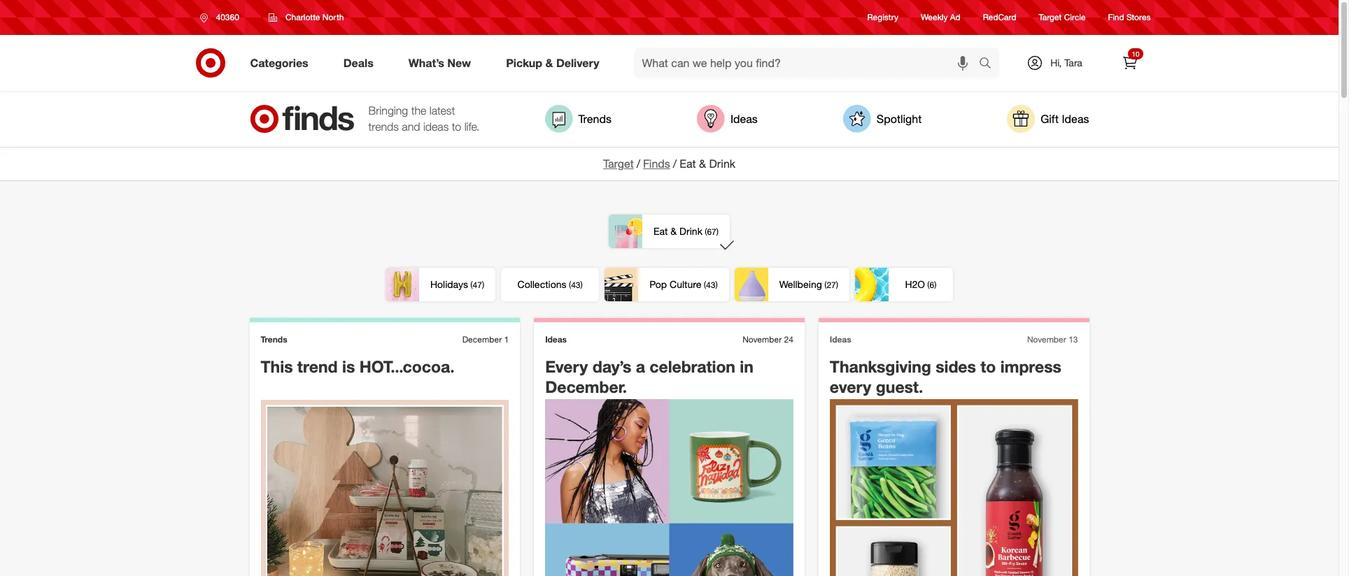 Task type: vqa. For each thing, say whether or not it's contained in the screenshot.


Task type: describe. For each thing, give the bounding box(es) containing it.
pickup
[[506, 56, 542, 70]]

november 13
[[1027, 334, 1078, 345]]

2 / from the left
[[673, 157, 677, 171]]

categories link
[[238, 48, 326, 78]]

every day's a celebration in december. image
[[545, 400, 793, 577]]

november for every day's a celebration in december.
[[743, 334, 782, 345]]

finds link
[[643, 157, 670, 171]]

weekly ad
[[921, 12, 961, 23]]

search
[[972, 57, 1006, 71]]

) for wellbeing
[[836, 280, 838, 290]]

find stores link
[[1108, 11, 1151, 23]]

) for holidays
[[482, 280, 484, 290]]

deals
[[343, 56, 373, 70]]

gift ideas link
[[1007, 105, 1089, 133]]

6
[[930, 280, 934, 290]]

holidays
[[430, 278, 468, 290]]

wellbeing
[[779, 278, 822, 290]]

pickup & delivery
[[506, 56, 599, 70]]

( inside pop culture ( 43 )
[[704, 280, 706, 290]]

collections
[[517, 278, 566, 290]]

( inside eat & drink ( 67 )
[[705, 227, 707, 237]]

weekly ad link
[[921, 11, 961, 23]]

eat & drink ( 67 )
[[654, 225, 719, 237]]

this trend is hot...cocoa.
[[261, 357, 455, 376]]

40360
[[216, 12, 239, 22]]

target circle link
[[1039, 11, 1086, 23]]

charlotte north button
[[260, 5, 353, 30]]

holidays ( 47 )
[[430, 278, 484, 290]]

what's new link
[[397, 48, 489, 78]]

) inside pop culture ( 43 )
[[715, 280, 718, 290]]

( for holidays
[[470, 280, 473, 290]]

in
[[740, 357, 754, 376]]

is
[[342, 357, 355, 376]]

culture
[[670, 278, 701, 290]]

target circle
[[1039, 12, 1086, 23]]

latest
[[429, 104, 455, 118]]

bringing the latest trends and ideas to life.
[[368, 104, 480, 134]]

tara
[[1065, 57, 1082, 69]]

) inside eat & drink ( 67 )
[[716, 227, 719, 237]]

1 vertical spatial trends
[[261, 334, 287, 345]]

spotlight
[[877, 112, 922, 126]]

0 vertical spatial drink
[[709, 157, 735, 171]]

1 horizontal spatial trends
[[578, 112, 612, 126]]

target link
[[603, 157, 634, 171]]

trends link
[[545, 105, 612, 133]]

13
[[1069, 334, 1078, 345]]

ideas link
[[697, 105, 758, 133]]

10 link
[[1114, 48, 1145, 78]]

finds
[[643, 157, 670, 171]]

) for collections
[[580, 280, 583, 290]]

december
[[462, 334, 502, 345]]

redcard
[[983, 12, 1016, 23]]

1 horizontal spatial eat
[[680, 157, 696, 171]]

the
[[411, 104, 426, 118]]

registry
[[867, 12, 898, 23]]

10
[[1132, 50, 1140, 58]]

hot...cocoa.
[[359, 357, 455, 376]]

target for target / finds / eat & drink
[[603, 157, 634, 171]]

hi, tara
[[1050, 57, 1082, 69]]

pop culture ( 43 )
[[649, 278, 718, 290]]

hi,
[[1050, 57, 1062, 69]]

deals link
[[331, 48, 391, 78]]

december 1
[[462, 334, 509, 345]]

trend
[[297, 357, 338, 376]]

impress
[[1000, 357, 1061, 376]]

ideas
[[423, 120, 449, 134]]

search button
[[972, 48, 1006, 81]]

circle
[[1064, 12, 1086, 23]]

wellbeing ( 27 )
[[779, 278, 838, 290]]

target / finds / eat & drink
[[603, 157, 735, 171]]

to inside bringing the latest trends and ideas to life.
[[452, 120, 461, 134]]

47
[[473, 280, 482, 290]]

charlotte north
[[285, 12, 344, 22]]

charlotte
[[285, 12, 320, 22]]

thanksgiving
[[830, 357, 931, 376]]



Task type: locate. For each thing, give the bounding box(es) containing it.
27
[[827, 280, 836, 290]]

eat left '67'
[[654, 225, 668, 237]]

1 vertical spatial drink
[[679, 225, 702, 237]]

0 vertical spatial target
[[1039, 12, 1062, 23]]

) right h2o on the right of page
[[934, 280, 937, 290]]

december.
[[545, 377, 627, 397]]

find
[[1108, 12, 1124, 23]]

new
[[447, 56, 471, 70]]

24
[[784, 334, 793, 345]]

this trend is hot...cocoa. image
[[261, 400, 509, 577]]

categories
[[250, 56, 308, 70]]

) right the collections
[[580, 280, 583, 290]]

( right the collections
[[569, 280, 571, 290]]

0 horizontal spatial 43
[[571, 280, 580, 290]]

to right sides
[[981, 357, 996, 376]]

( up pop culture ( 43 )
[[705, 227, 707, 237]]

target left circle
[[1039, 12, 1062, 23]]

eat
[[680, 157, 696, 171], [654, 225, 668, 237]]

guest.
[[876, 377, 923, 397]]

43
[[571, 280, 580, 290], [706, 280, 715, 290]]

0 horizontal spatial to
[[452, 120, 461, 134]]

& for delivery
[[545, 56, 553, 70]]

( right the culture
[[704, 280, 706, 290]]

) for h2o
[[934, 280, 937, 290]]

find stores
[[1108, 12, 1151, 23]]

40360 button
[[191, 5, 254, 30]]

1 vertical spatial target
[[603, 157, 634, 171]]

/
[[637, 157, 640, 171], [673, 157, 677, 171]]

0 horizontal spatial /
[[637, 157, 640, 171]]

weekly
[[921, 12, 948, 23]]

every day's a celebration in december.
[[545, 357, 754, 397]]

( right holidays
[[470, 280, 473, 290]]

( for collections
[[569, 280, 571, 290]]

& for drink
[[671, 225, 677, 237]]

43 right the collections
[[571, 280, 580, 290]]

) up pop culture ( 43 )
[[716, 227, 719, 237]]

) right wellbeing
[[836, 280, 838, 290]]

drink
[[709, 157, 735, 171], [679, 225, 702, 237]]

collections ( 43 )
[[517, 278, 583, 290]]

h2o ( 6 )
[[905, 278, 937, 290]]

1 horizontal spatial drink
[[709, 157, 735, 171]]

trends
[[368, 120, 399, 134]]

& right finds
[[699, 157, 706, 171]]

( inside h2o ( 6 )
[[927, 280, 930, 290]]

pickup & delivery link
[[494, 48, 617, 78]]

and
[[402, 120, 420, 134]]

1 horizontal spatial 43
[[706, 280, 715, 290]]

1 horizontal spatial &
[[671, 225, 677, 237]]

every
[[830, 377, 871, 397]]

) inside collections ( 43 )
[[580, 280, 583, 290]]

target for target circle
[[1039, 12, 1062, 23]]

gift
[[1041, 112, 1059, 126]]

0 horizontal spatial target
[[603, 157, 634, 171]]

every
[[545, 357, 588, 376]]

trends up this
[[261, 334, 287, 345]]

1
[[504, 334, 509, 345]]

to left life.
[[452, 120, 461, 134]]

) inside holidays ( 47 )
[[482, 280, 484, 290]]

thanksgiving sides to impress every guest.
[[830, 357, 1061, 397]]

delivery
[[556, 56, 599, 70]]

target
[[1039, 12, 1062, 23], [603, 157, 634, 171]]

what's
[[408, 56, 444, 70]]

What can we help you find? suggestions appear below search field
[[634, 48, 982, 78]]

1 vertical spatial to
[[981, 357, 996, 376]]

2 horizontal spatial &
[[699, 157, 706, 171]]

target finds image
[[249, 105, 354, 133]]

& left '67'
[[671, 225, 677, 237]]

1 vertical spatial eat
[[654, 225, 668, 237]]

drink down ideas link
[[709, 157, 735, 171]]

thanksgiving sides to impress every guest. image
[[830, 400, 1078, 577]]

day's
[[592, 357, 631, 376]]

registry link
[[867, 11, 898, 23]]

2 november from the left
[[1027, 334, 1066, 345]]

eat right finds
[[680, 157, 696, 171]]

target left finds link
[[603, 157, 634, 171]]

67
[[707, 227, 716, 237]]

( inside wellbeing ( 27 )
[[824, 280, 827, 290]]

1 horizontal spatial november
[[1027, 334, 1066, 345]]

h2o
[[905, 278, 925, 290]]

1 horizontal spatial target
[[1039, 12, 1062, 23]]

( right h2o on the right of page
[[927, 280, 930, 290]]

) right the culture
[[715, 280, 718, 290]]

what's new
[[408, 56, 471, 70]]

november for thanksgiving sides to impress every guest.
[[1027, 334, 1066, 345]]

0 vertical spatial eat
[[680, 157, 696, 171]]

1 horizontal spatial to
[[981, 357, 996, 376]]

& right pickup
[[545, 56, 553, 70]]

november 24
[[743, 334, 793, 345]]

sides
[[936, 357, 976, 376]]

2 43 from the left
[[706, 280, 715, 290]]

0 horizontal spatial &
[[545, 56, 553, 70]]

1 vertical spatial &
[[699, 157, 706, 171]]

(
[[705, 227, 707, 237], [470, 280, 473, 290], [569, 280, 571, 290], [704, 280, 706, 290], [824, 280, 827, 290], [927, 280, 930, 290]]

to inside thanksgiving sides to impress every guest.
[[981, 357, 996, 376]]

november left 24
[[743, 334, 782, 345]]

spotlight link
[[843, 105, 922, 133]]

0 vertical spatial &
[[545, 56, 553, 70]]

drink left '67'
[[679, 225, 702, 237]]

this
[[261, 357, 293, 376]]

1 november from the left
[[743, 334, 782, 345]]

north
[[322, 12, 344, 22]]

a
[[636, 357, 645, 376]]

gift ideas
[[1041, 112, 1089, 126]]

celebration
[[650, 357, 735, 376]]

ideas
[[730, 112, 758, 126], [1062, 112, 1089, 126], [545, 334, 567, 345], [830, 334, 851, 345]]

/ right finds link
[[673, 157, 677, 171]]

life.
[[464, 120, 480, 134]]

0 horizontal spatial drink
[[679, 225, 702, 237]]

( inside collections ( 43 )
[[569, 280, 571, 290]]

( for wellbeing
[[824, 280, 827, 290]]

bringing
[[368, 104, 408, 118]]

0 horizontal spatial eat
[[654, 225, 668, 237]]

2 vertical spatial &
[[671, 225, 677, 237]]

redcard link
[[983, 11, 1016, 23]]

to
[[452, 120, 461, 134], [981, 357, 996, 376]]

trends up target link
[[578, 112, 612, 126]]

)
[[716, 227, 719, 237], [482, 280, 484, 290], [580, 280, 583, 290], [715, 280, 718, 290], [836, 280, 838, 290], [934, 280, 937, 290]]

0 vertical spatial trends
[[578, 112, 612, 126]]

43 right the culture
[[706, 280, 715, 290]]

0 horizontal spatial trends
[[261, 334, 287, 345]]

november left 13
[[1027, 334, 1066, 345]]

/ left finds link
[[637, 157, 640, 171]]

0 vertical spatial to
[[452, 120, 461, 134]]

1 / from the left
[[637, 157, 640, 171]]

43 inside collections ( 43 )
[[571, 280, 580, 290]]

1 43 from the left
[[571, 280, 580, 290]]

( right wellbeing
[[824, 280, 827, 290]]

) inside wellbeing ( 27 )
[[836, 280, 838, 290]]

) inside h2o ( 6 )
[[934, 280, 937, 290]]

1 horizontal spatial /
[[673, 157, 677, 171]]

pop
[[649, 278, 667, 290]]

43 inside pop culture ( 43 )
[[706, 280, 715, 290]]

) right holidays
[[482, 280, 484, 290]]

( for h2o
[[927, 280, 930, 290]]

ad
[[950, 12, 961, 23]]

stores
[[1127, 12, 1151, 23]]

0 horizontal spatial november
[[743, 334, 782, 345]]

( inside holidays ( 47 )
[[470, 280, 473, 290]]



